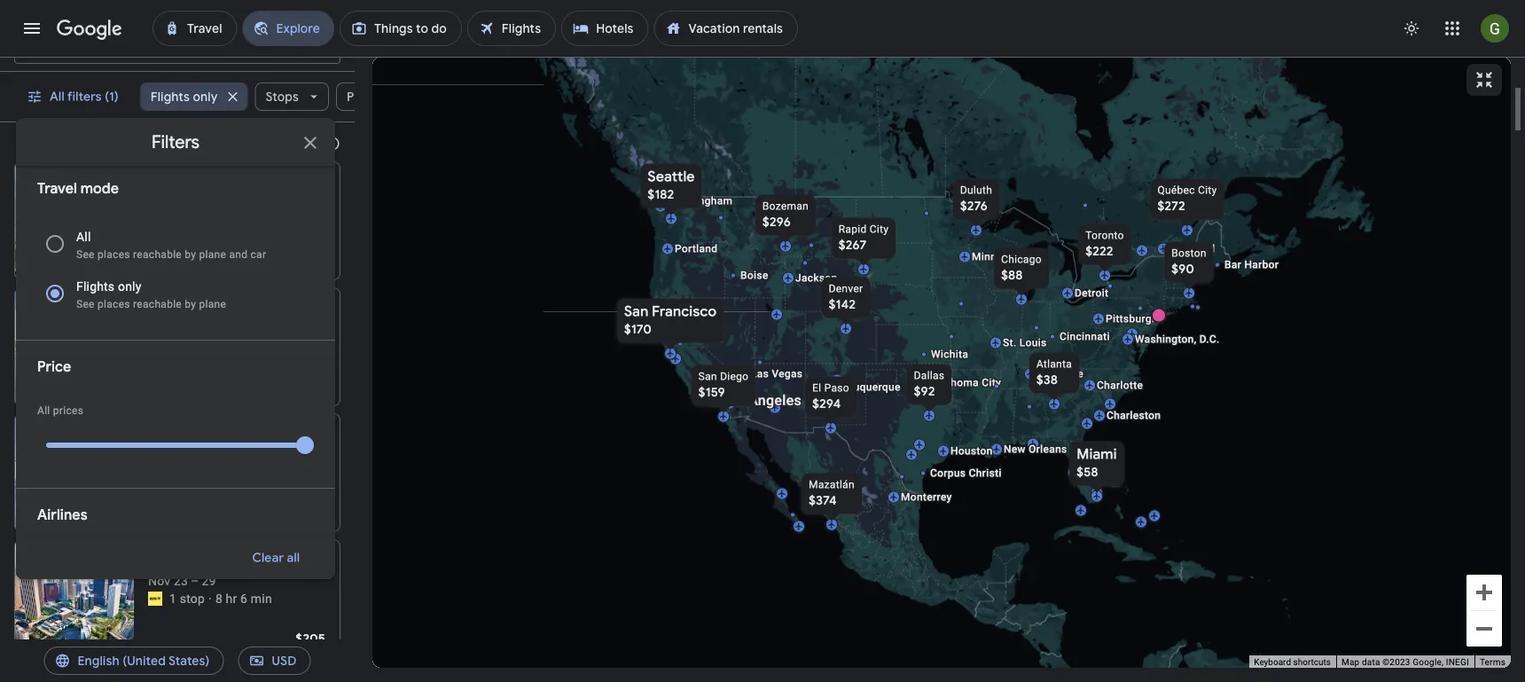 Task type: vqa. For each thing, say whether or not it's contained in the screenshot.


Task type: describe. For each thing, give the bounding box(es) containing it.
fort lauderdale
[[148, 302, 253, 320]]

usd
[[272, 653, 297, 669]]

usd button
[[238, 639, 311, 682]]

new orleans
[[1004, 443, 1067, 455]]

duluth $276
[[960, 184, 993, 214]]

$276
[[960, 198, 988, 214]]

duluth
[[960, 184, 993, 196]]

$222
[[1086, 243, 1114, 259]]

francisco for san francisco $170
[[652, 302, 717, 321]]

minneapolis
[[972, 251, 1033, 263]]

mazatlán $374
[[809, 478, 855, 509]]

english (united states)
[[78, 653, 210, 669]]

san francisco nov 30 – dec 6
[[148, 428, 241, 462]]

142 US dollars text field
[[829, 297, 856, 313]]

loading results progress bar
[[0, 57, 1526, 60]]

2 nov from the top
[[148, 573, 171, 588]]

main menu image
[[21, 18, 43, 39]]

toronto
[[1086, 229, 1124, 242]]

price inside popup button
[[347, 89, 377, 105]]

filters
[[152, 130, 200, 153]]

plane inside flights only see places reachable by plane
[[199, 298, 226, 310]]

$58
[[1077, 464, 1099, 480]]

google,
[[1413, 657, 1444, 667]]

denver
[[829, 282, 863, 295]]

los
[[721, 392, 745, 409]]

stop
[[180, 591, 205, 606]]

inegi
[[1446, 657, 1470, 667]]

miami $58
[[1077, 445, 1117, 480]]

san diego $159
[[699, 370, 749, 400]]

see inside all see places reachable by plane and car
[[76, 248, 95, 261]]

$182
[[648, 187, 674, 203]]

170 US dollars text field
[[624, 322, 652, 337]]

dallas
[[914, 369, 945, 382]]

$272
[[1158, 198, 1186, 214]]

272 US dollars text field
[[1158, 198, 1186, 214]]

detroit
[[1075, 287, 1109, 299]]

washington, d.c.
[[1135, 333, 1220, 345]]

nonstop
[[169, 339, 218, 354]]

corpus christi
[[930, 467, 1002, 479]]

oklahoma city
[[929, 376, 1001, 389]]

boise
[[741, 269, 769, 282]]

map region
[[317, 0, 1526, 682]]

seattle $182
[[648, 168, 695, 203]]

all for all see places reachable by plane and car
[[76, 229, 91, 244]]

nov inside san francisco nov 30 – dec 6
[[148, 447, 171, 462]]

hr for 19
[[239, 339, 250, 354]]

8
[[215, 591, 223, 606]]

atlanta $38
[[1037, 358, 1072, 388]]

1 vertical spatial 6
[[240, 591, 248, 606]]

min for 3 hr 19 min
[[271, 339, 292, 354]]

all see places reachable by plane and car
[[76, 229, 266, 261]]

plane inside all see places reachable by plane and car
[[199, 248, 226, 261]]

keyboard shortcuts button
[[1254, 656, 1331, 668]]

rapid city $267
[[839, 223, 889, 253]]

about these results image
[[311, 122, 354, 165]]

keyboard
[[1254, 657, 1291, 667]]

louis
[[1020, 337, 1047, 349]]

québec city $272
[[1158, 184, 1217, 214]]

bar
[[1225, 259, 1242, 271]]

flights only button
[[140, 75, 248, 118]]

all filters (1) button
[[16, 75, 133, 118]]

st. louis
[[1003, 337, 1047, 349]]

flights for flights only see places reachable by plane
[[76, 279, 115, 294]]

1
[[169, 591, 177, 606]]

bellingham
[[677, 195, 733, 207]]

all for all filters (1)
[[50, 89, 65, 105]]

chicago $88
[[1001, 253, 1042, 283]]

d.c.
[[1200, 333, 1220, 345]]

new
[[1004, 443, 1026, 455]]

about
[[222, 137, 251, 150]]

states)
[[168, 653, 210, 669]]

québec
[[1158, 184, 1195, 196]]

san for san francisco
[[624, 302, 649, 321]]

el
[[812, 382, 822, 394]]

frontier image
[[148, 340, 162, 354]]

nov 23 – 29
[[148, 573, 216, 588]]

oklahoma
[[929, 376, 979, 389]]

travel
[[37, 180, 77, 198]]

english
[[78, 653, 120, 669]]

6 inside san francisco nov 30 – dec 6
[[227, 447, 234, 462]]

$170
[[624, 322, 652, 337]]

mazatlán
[[809, 478, 855, 491]]

terms
[[1480, 657, 1506, 667]]

all filters (1)
[[50, 89, 119, 105]]

222 US dollars text field
[[1086, 243, 1114, 259]]

christi
[[969, 467, 1002, 479]]

map
[[1342, 657, 1360, 667]]

albuquerque
[[837, 381, 901, 393]]

all prices
[[37, 404, 84, 417]]

3
[[228, 339, 235, 354]]



Task type: locate. For each thing, give the bounding box(es) containing it.
58 US dollars text field
[[1077, 464, 1099, 480]]

all for all prices
[[37, 404, 50, 417]]

plane left and
[[199, 248, 226, 261]]

san
[[624, 302, 649, 321], [699, 370, 717, 383], [148, 428, 173, 446]]

see left fort
[[76, 298, 95, 310]]

$294
[[812, 396, 841, 412]]

2 vertical spatial city
[[982, 376, 1001, 389]]

2 plane from the top
[[199, 298, 226, 310]]

car
[[251, 248, 266, 261]]

$374
[[809, 493, 837, 509]]

city right québec on the top right
[[1198, 184, 1217, 196]]

3 hr 19 min
[[228, 339, 292, 354]]

montreal
[[1171, 243, 1216, 255]]

denver $142
[[829, 282, 863, 313]]

fort
[[148, 302, 176, 320]]

pittsburgh
[[1106, 313, 1158, 325]]

1 vertical spatial plane
[[199, 298, 226, 310]]

atlanta
[[1037, 358, 1072, 370]]

boston $90
[[1172, 247, 1207, 277]]

by left and
[[185, 248, 196, 261]]

only inside flights only see places reachable by plane
[[118, 279, 141, 294]]

seattle
[[648, 168, 695, 186]]

0 vertical spatial plane
[[199, 248, 226, 261]]

296 US dollars text field
[[763, 214, 791, 230]]

1 vertical spatial by
[[185, 298, 196, 310]]

flights inside flights only see places reachable by plane
[[76, 279, 115, 294]]

places up flights only see places reachable by plane
[[98, 248, 130, 261]]

las vegas
[[751, 368, 803, 380]]

travel mode
[[37, 180, 119, 198]]

1 vertical spatial nov
[[148, 573, 171, 588]]

0 vertical spatial flights
[[151, 89, 190, 105]]

1 horizontal spatial francisco
[[652, 302, 717, 321]]

dallas $92
[[914, 369, 945, 400]]

nov
[[148, 447, 171, 462], [148, 573, 171, 588]]

1 horizontal spatial san
[[624, 302, 649, 321]]

1 vertical spatial san
[[699, 370, 717, 383]]

1 see from the top
[[76, 248, 95, 261]]

see inside flights only see places reachable by plane
[[76, 298, 95, 310]]

2 horizontal spatial san
[[699, 370, 717, 383]]

2 vertical spatial all
[[37, 404, 50, 417]]

el paso $294
[[812, 382, 850, 412]]

min for 8 hr 6 min
[[251, 591, 272, 606]]

data
[[1362, 657, 1381, 667]]

flights for flights only
[[151, 89, 190, 105]]

places inside flights only see places reachable by plane
[[98, 298, 130, 310]]

francisco for san francisco nov 30 – dec 6
[[176, 428, 241, 446]]

1 vertical spatial reachable
[[133, 298, 182, 310]]

flights inside popup button
[[151, 89, 190, 105]]

spirit image
[[148, 592, 162, 606]]

change appearance image
[[1391, 7, 1433, 50]]

only down all see places reachable by plane and car at left
[[118, 279, 141, 294]]

city right "rapid"
[[870, 223, 889, 235]]

price up all prices
[[37, 358, 71, 376]]

2 see from the top
[[76, 298, 95, 310]]

1 vertical spatial all
[[76, 229, 91, 244]]

0 vertical spatial see
[[76, 248, 95, 261]]

0 vertical spatial 6
[[227, 447, 234, 462]]

1 vertical spatial city
[[870, 223, 889, 235]]

close dialog image
[[300, 132, 321, 153]]

1 vertical spatial see
[[76, 298, 95, 310]]

all down travel mode
[[76, 229, 91, 244]]

1 nov from the top
[[148, 447, 171, 462]]

38 US dollars text field
[[1037, 372, 1058, 388]]

plane
[[199, 248, 226, 261], [199, 298, 226, 310]]

places inside all see places reachable by plane and car
[[98, 248, 130, 261]]

0 vertical spatial city
[[1198, 184, 1217, 196]]

1 horizontal spatial 6
[[240, 591, 248, 606]]

0 horizontal spatial san
[[148, 428, 173, 446]]

0 vertical spatial reachable
[[133, 248, 182, 261]]

reachable inside flights only see places reachable by plane
[[133, 298, 182, 310]]

0 vertical spatial price
[[347, 89, 377, 105]]

1 horizontal spatial city
[[982, 376, 1001, 389]]

corpus
[[930, 467, 966, 479]]

1 vertical spatial francisco
[[176, 428, 241, 446]]

by right fort
[[185, 298, 196, 310]]

min down clear
[[251, 591, 272, 606]]

1 vertical spatial only
[[118, 279, 141, 294]]

st.
[[1003, 337, 1017, 349]]

1 horizontal spatial flights
[[151, 89, 190, 105]]

city for $267
[[870, 223, 889, 235]]

182 US dollars text field
[[648, 187, 674, 203]]

1 reachable from the top
[[133, 248, 182, 261]]

plane up 'nonstop'
[[199, 298, 226, 310]]

only inside popup button
[[193, 89, 218, 105]]

stops button
[[255, 75, 329, 118]]

reachable inside all see places reachable by plane and car
[[133, 248, 182, 261]]

267 US dollars text field
[[839, 237, 867, 253]]

keyboard shortcuts
[[1254, 657, 1331, 667]]

1 vertical spatial places
[[98, 298, 130, 310]]

flights up "filters"
[[151, 89, 190, 105]]

francisco inside the san francisco $170
[[652, 302, 717, 321]]

(1)
[[105, 89, 119, 105]]

23 – 29
[[174, 573, 216, 588]]

205 US dollars text field
[[296, 631, 325, 647]]

nashville
[[1038, 368, 1084, 380]]

0 horizontal spatial hr
[[226, 591, 237, 606]]

$159
[[699, 384, 725, 400]]

price button
[[336, 75, 407, 118]]

see down travel mode
[[76, 248, 95, 261]]

reachable up the frontier image
[[133, 298, 182, 310]]

88 US dollars text field
[[1001, 267, 1023, 283]]

0 vertical spatial all
[[50, 89, 65, 105]]

$267
[[839, 237, 867, 253]]

stops
[[266, 89, 299, 105]]

0 vertical spatial nov
[[148, 447, 171, 462]]

90 US dollars text field
[[1172, 261, 1195, 277]]

mode
[[80, 180, 119, 198]]

city for $272
[[1198, 184, 1217, 196]]

$90
[[1172, 261, 1195, 277]]

city right the oklahoma
[[982, 376, 1001, 389]]

all
[[287, 550, 300, 566]]

filters
[[67, 89, 102, 105]]

only for flights only
[[193, 89, 218, 105]]

francisco
[[652, 302, 717, 321], [176, 428, 241, 446]]

terms link
[[1480, 657, 1506, 667]]

0 vertical spatial francisco
[[652, 302, 717, 321]]

0 horizontal spatial only
[[118, 279, 141, 294]]

294 US dollars text field
[[812, 396, 841, 412]]

6 right "8"
[[240, 591, 248, 606]]

min right 19 at the left of page
[[271, 339, 292, 354]]

cincinnati
[[1060, 330, 1110, 343]]

francisco down portland
[[652, 302, 717, 321]]

2 places from the top
[[98, 298, 130, 310]]

portland
[[675, 243, 718, 255]]

view smaller map image
[[1474, 69, 1495, 90]]

1 plane from the top
[[199, 248, 226, 261]]

374 US dollars text field
[[809, 493, 837, 509]]

angeles
[[749, 392, 802, 409]]

about these results
[[222, 137, 318, 150]]

houston
[[951, 445, 993, 457]]

vegas
[[772, 368, 803, 380]]

 image
[[221, 338, 225, 356]]

travel mode option group
[[37, 219, 314, 318]]

francisco inside san francisco nov 30 – dec 6
[[176, 428, 241, 446]]

0 horizontal spatial price
[[37, 358, 71, 376]]

1 horizontal spatial price
[[347, 89, 377, 105]]

0 vertical spatial hr
[[239, 339, 250, 354]]

0 horizontal spatial city
[[870, 223, 889, 235]]

2 reachable from the top
[[133, 298, 182, 310]]

276 US dollars text field
[[960, 198, 988, 214]]

charlotte
[[1097, 379, 1143, 392]]

flights down all see places reachable by plane and car at left
[[76, 279, 115, 294]]

6 right 30 – dec
[[227, 447, 234, 462]]

all left filters
[[50, 89, 65, 105]]

all left prices
[[37, 404, 50, 417]]

0 horizontal spatial francisco
[[176, 428, 241, 446]]

boston
[[1172, 247, 1207, 259]]

francisco up 30 – dec
[[176, 428, 241, 446]]

1 vertical spatial flights
[[76, 279, 115, 294]]

clear
[[252, 550, 284, 566]]

$92
[[914, 384, 935, 400]]

san inside san diego $159
[[699, 370, 717, 383]]

clear all
[[252, 550, 300, 566]]

92 US dollars text field
[[914, 384, 935, 400]]

1 horizontal spatial hr
[[239, 339, 250, 354]]

bozeman $296
[[763, 200, 809, 230]]

1 vertical spatial hr
[[226, 591, 237, 606]]

washington,
[[1135, 333, 1197, 345]]

only for flights only see places reachable by plane
[[118, 279, 141, 294]]

1 vertical spatial price
[[37, 358, 71, 376]]

1 places from the top
[[98, 248, 130, 261]]

tampa
[[1081, 466, 1115, 478]]

charleston
[[1107, 409, 1161, 422]]

0 vertical spatial by
[[185, 248, 196, 261]]

chicago
[[1001, 253, 1042, 266]]

san inside san francisco nov 30 – dec 6
[[148, 428, 173, 446]]

price up about these results icon
[[347, 89, 377, 105]]

0 horizontal spatial 6
[[227, 447, 234, 462]]

lauderdale
[[179, 302, 253, 320]]

reachable
[[133, 248, 182, 261], [133, 298, 182, 310]]

2 vertical spatial san
[[148, 428, 173, 446]]

by inside flights only see places reachable by plane
[[185, 298, 196, 310]]

0 vertical spatial places
[[98, 248, 130, 261]]

$205
[[296, 631, 325, 647]]

159 US dollars text field
[[699, 384, 725, 400]]

places left fort
[[98, 298, 130, 310]]

all inside all filters (1) button
[[50, 89, 65, 105]]

0 vertical spatial san
[[624, 302, 649, 321]]

0 horizontal spatial flights
[[76, 279, 115, 294]]

harbor
[[1245, 259, 1279, 271]]

reachable up flights only see places reachable by plane
[[133, 248, 182, 261]]

bozeman
[[763, 200, 809, 212]]

1 by from the top
[[185, 248, 196, 261]]

19
[[253, 339, 268, 354]]

0 vertical spatial only
[[193, 89, 218, 105]]

nov left 30 – dec
[[148, 447, 171, 462]]

san for san diego
[[699, 370, 717, 383]]

all inside all see places reachable by plane and car
[[76, 229, 91, 244]]

nov up spirit image
[[148, 573, 171, 588]]

jackson
[[796, 272, 838, 284]]

wichita
[[931, 348, 969, 361]]

only up "filters"
[[193, 89, 218, 105]]

by inside all see places reachable by plane and car
[[185, 248, 196, 261]]

hr right 3 at the left of the page
[[239, 339, 250, 354]]

these
[[254, 137, 282, 150]]

city inside "québec city $272"
[[1198, 184, 1217, 196]]

1 vertical spatial min
[[251, 591, 272, 606]]

0 vertical spatial min
[[271, 339, 292, 354]]

8 hr 6 min
[[215, 591, 272, 606]]

2 horizontal spatial city
[[1198, 184, 1217, 196]]

orleans
[[1029, 443, 1067, 455]]

monterrey
[[901, 491, 952, 503]]

results
[[284, 137, 318, 150]]

see
[[76, 248, 95, 261], [76, 298, 95, 310]]

©2023
[[1383, 657, 1411, 667]]

prices
[[53, 404, 84, 417]]

price
[[347, 89, 377, 105], [37, 358, 71, 376]]

flights only
[[151, 89, 218, 105]]

las
[[751, 368, 769, 380]]

clear all button
[[231, 537, 321, 579]]

san inside the san francisco $170
[[624, 302, 649, 321]]

hr right "8"
[[226, 591, 237, 606]]

hr for 6
[[226, 591, 237, 606]]

city inside rapid city $267
[[870, 223, 889, 235]]

1 horizontal spatial only
[[193, 89, 218, 105]]

los angeles
[[721, 392, 802, 409]]

2 by from the top
[[185, 298, 196, 310]]

english (united states) button
[[44, 639, 224, 682]]



